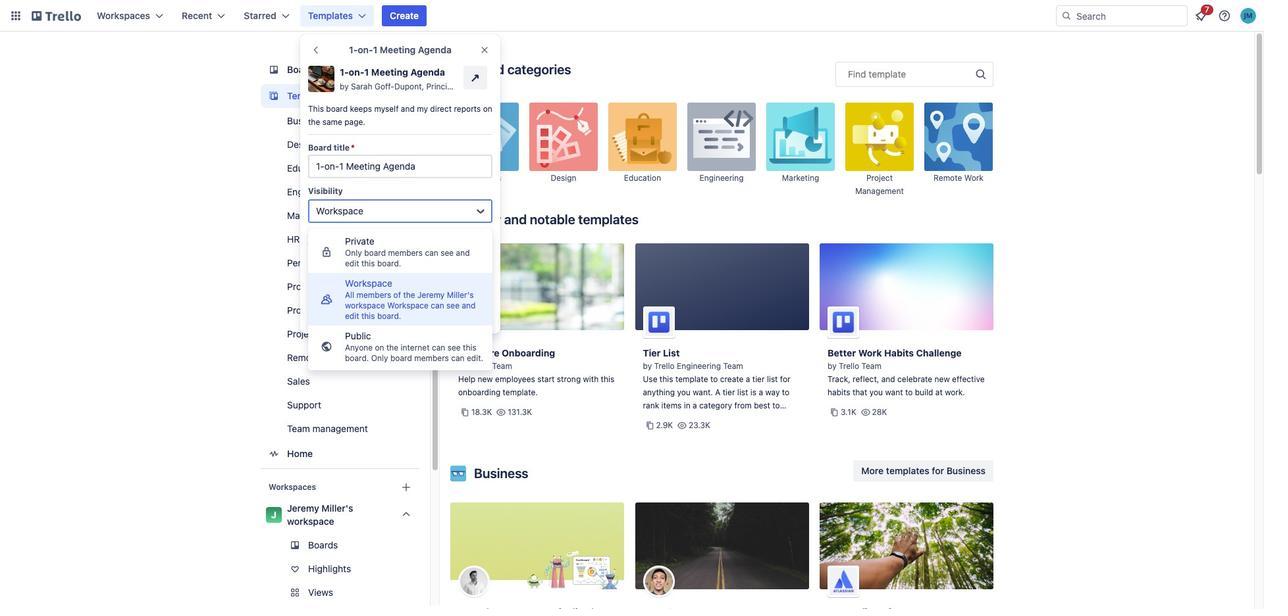 Task type: describe. For each thing, give the bounding box(es) containing it.
1 horizontal spatial engineering link
[[687, 103, 756, 198]]

keeps
[[350, 104, 372, 114]]

2 horizontal spatial a
[[759, 388, 763, 398]]

education link for the rightmost engineering link
[[608, 103, 677, 198]]

1 vertical spatial tier
[[723, 388, 735, 398]]

find template
[[848, 68, 906, 80]]

trello team image
[[458, 307, 490, 338]]

and inside this board keeps myself and my direct reports on the same page.
[[401, 104, 415, 114]]

18.3k
[[471, 408, 492, 417]]

new inside new hire onboarding by trello team help new employees start strong with this onboarding template.
[[478, 375, 493, 385]]

management up anyone
[[320, 329, 375, 340]]

views link
[[261, 583, 433, 604]]

project inside 'project management'
[[866, 173, 893, 183]]

sarah
[[351, 82, 372, 92]]

primary element
[[0, 0, 1264, 32]]

worst.
[[643, 414, 666, 424]]

syarfandi achmad image
[[643, 566, 675, 598]]

dishes,
[[696, 427, 723, 437]]

return to previous screen image
[[311, 45, 321, 55]]

list
[[663, 348, 680, 359]]

new for new hire onboarding by trello team help new employees start strong with this onboarding template.
[[458, 348, 478, 359]]

meeting for 1-on-1 meeting agenda by sarah goff-dupont, principal writer @ atlassian
[[371, 67, 408, 78]]

and left notable
[[504, 212, 527, 227]]

1 for 1-on-1 meeting agenda
[[373, 44, 378, 55]]

1 vertical spatial remote work
[[287, 352, 343, 363]]

team inside new hire onboarding by trello team help new employees start strong with this onboarding template.
[[492, 361, 512, 371]]

1 vertical spatial remote work link
[[261, 348, 419, 369]]

*
[[351, 143, 355, 153]]

business link for design link for leftmost engineering link education link
[[261, 111, 419, 132]]

board title *
[[308, 143, 355, 153]]

0 horizontal spatial project management
[[287, 329, 375, 340]]

0 horizontal spatial education
[[287, 163, 329, 174]]

0 horizontal spatial project management link
[[261, 324, 419, 345]]

only inside "private only board members can see and edit this board."
[[345, 248, 362, 258]]

0 vertical spatial work
[[964, 173, 984, 183]]

tier
[[643, 348, 661, 359]]

0 vertical spatial remote work link
[[924, 103, 993, 198]]

forward image
[[417, 585, 433, 601]]

onboarding
[[458, 388, 501, 398]]

boards for home
[[287, 64, 318, 75]]

template inside tier list by trello engineering team use this template to create a tier list for anything you want. a tier list is a way to rank items in a category from best to worst. this could be: best nba players, goat'd pasta dishes, and tastiest fast food joints.
[[676, 375, 708, 385]]

direct
[[430, 104, 452, 114]]

new for new and notable templates
[[474, 212, 501, 227]]

agenda for 1-on-1 meeting agenda by sarah goff-dupont, principal writer @ atlassian
[[411, 67, 445, 78]]

at
[[936, 388, 943, 398]]

1 vertical spatial best
[[723, 414, 739, 424]]

boards link for home
[[261, 58, 419, 82]]

way
[[765, 388, 780, 398]]

1 vertical spatial create
[[386, 299, 415, 310]]

see inside workspace all members of the jeremy miller's workspace workspace can see and edit this board.
[[446, 301, 460, 311]]

engineering inside tier list by trello engineering team use this template to create a tier list for anything you want. a tier list is a way to rank items in a category from best to worst. this could be: best nba players, goat'd pasta dishes, and tastiest fast food joints.
[[677, 361, 721, 371]]

0 horizontal spatial work
[[322, 352, 343, 363]]

internet
[[401, 343, 430, 353]]

1 vertical spatial engineering
[[287, 186, 337, 198]]

public
[[345, 331, 371, 342]]

on- for 1-on-1 meeting agenda by sarah goff-dupont, principal writer @ atlassian
[[349, 67, 364, 78]]

management down all
[[323, 305, 379, 316]]

fast
[[771, 427, 785, 437]]

food
[[643, 441, 660, 450]]

hr
[[287, 234, 300, 245]]

habits
[[884, 348, 914, 359]]

23.3k
[[689, 421, 710, 431]]

activity
[[308, 253, 340, 264]]

only inside public anyone on the internet can see this board. only board members can edit.
[[371, 354, 388, 363]]

0 horizontal spatial engineering link
[[261, 182, 419, 203]]

1 horizontal spatial workspaces
[[269, 483, 316, 493]]

workspaces button
[[89, 5, 171, 26]]

by inside 1-on-1 meeting agenda by sarah goff-dupont, principal writer @ atlassian
[[340, 82, 349, 92]]

operations
[[311, 234, 358, 245]]

team inside tier list by trello engineering team use this template to create a tier list for anything you want. a tier list is a way to rank items in a category from best to worst. this could be: best nba players, goat'd pasta dishes, and tastiest fast food joints.
[[723, 361, 743, 371]]

design link for the rightmost engineering link's education link
[[529, 103, 598, 198]]

marketing link for leftmost engineering link
[[261, 205, 419, 227]]

celebrate
[[898, 375, 933, 385]]

title
[[334, 143, 350, 153]]

1 horizontal spatial education
[[624, 173, 661, 183]]

the inside this board keeps myself and my direct reports on the same page.
[[308, 117, 320, 127]]

private
[[345, 236, 374, 247]]

1 vertical spatial create button
[[308, 294, 493, 315]]

0 horizontal spatial marketing
[[287, 210, 330, 221]]

create inside "primary" element
[[390, 10, 419, 21]]

1- for 1-on-1 meeting agenda
[[349, 44, 358, 55]]

on inside public anyone on the internet can see this board. only board members can edit.
[[375, 343, 384, 353]]

onboarding
[[502, 348, 555, 359]]

this inside tier list by trello engineering team use this template to create a tier list for anything you want. a tier list is a way to rank items in a category from best to worst. this could be: best nba players, goat'd pasta dishes, and tastiest fast food joints.
[[668, 414, 684, 424]]

board. inside activity and members will not be copied to the new board.
[[344, 266, 372, 277]]

with
[[583, 375, 599, 385]]

design icon image
[[529, 103, 598, 171]]

0 vertical spatial remote
[[934, 173, 962, 183]]

will
[[403, 253, 417, 264]]

1 horizontal spatial best
[[754, 401, 770, 411]]

0 vertical spatial engineering
[[700, 173, 744, 183]]

0 vertical spatial design
[[287, 139, 317, 150]]

cards
[[353, 234, 377, 246]]

visibility
[[308, 186, 343, 196]]

agenda for 1-on-1 meeting agenda
[[418, 44, 452, 55]]

1 horizontal spatial remote work
[[934, 173, 984, 183]]

use
[[643, 375, 657, 385]]

by inside better work habits challenge by trello team track, reflect, and celebrate new effective habits that you want to build at work.
[[828, 361, 837, 371]]

toni, founder @ crmble image
[[458, 566, 490, 598]]

new inside activity and members will not be copied to the new board.
[[324, 266, 342, 277]]

0 vertical spatial list
[[767, 375, 778, 385]]

to inside activity and members will not be copied to the new board.
[[480, 253, 489, 264]]

board. inside public anyone on the internet can see this board. only board members can edit.
[[345, 354, 369, 363]]

new and notable templates
[[474, 212, 639, 227]]

highlights link
[[261, 559, 419, 580]]

can left edit.
[[451, 354, 465, 363]]

1 vertical spatial templates
[[287, 90, 332, 101]]

new inside better work habits challenge by trello team track, reflect, and celebrate new effective habits that you want to build at work.
[[935, 375, 950, 385]]

writer
[[461, 82, 483, 92]]

marketing link for the rightmost engineering link
[[766, 103, 835, 198]]

trello inside better work habits challenge by trello team track, reflect, and celebrate new effective habits that you want to build at work.
[[839, 361, 859, 371]]

team management
[[287, 423, 368, 435]]

to right 'way'
[[782, 388, 790, 398]]

you inside better work habits challenge by trello team track, reflect, and celebrate new effective habits that you want to build at work.
[[870, 388, 883, 398]]

this inside public anyone on the internet can see this board. only board members can edit.
[[463, 343, 477, 353]]

be:
[[709, 414, 721, 424]]

sales link
[[261, 371, 419, 392]]

starred
[[244, 10, 276, 21]]

employees
[[495, 375, 535, 385]]

more templates for business button
[[854, 461, 994, 482]]

1 horizontal spatial design
[[551, 173, 577, 183]]

principal
[[426, 82, 458, 92]]

starred button
[[236, 5, 297, 26]]

personal link
[[261, 253, 419, 274]]

product management link
[[261, 300, 419, 321]]

from
[[735, 401, 752, 411]]

myself
[[374, 104, 399, 114]]

0 horizontal spatial a
[[693, 401, 697, 411]]

template.
[[503, 388, 538, 398]]

reflect,
[[853, 375, 879, 385]]

new hire onboarding by trello team help new employees start strong with this onboarding template.
[[458, 348, 615, 398]]

board. inside workspace all members of the jeremy miller's workspace workspace can see and edit this board.
[[377, 311, 401, 321]]

highlights
[[308, 564, 351, 575]]

131.3k
[[508, 408, 532, 417]]

pasta
[[673, 427, 694, 437]]

create
[[720, 375, 744, 385]]

sales
[[287, 376, 310, 387]]

templates inside button
[[886, 466, 930, 477]]

edit inside workspace all members of the jeremy miller's workspace workspace can see and edit this board.
[[345, 311, 359, 321]]

education icon image
[[608, 103, 677, 171]]

boards link for views
[[261, 535, 419, 556]]

page.
[[345, 117, 365, 127]]

tastiest
[[741, 427, 769, 437]]

goff-
[[375, 82, 394, 92]]

productivity
[[287, 281, 338, 292]]

team inside better work habits challenge by trello team track, reflect, and celebrate new effective habits that you want to build at work.
[[862, 361, 882, 371]]

work.
[[945, 388, 965, 398]]

jeremy inside jeremy miller's workspace
[[287, 503, 319, 514]]

management down support "link"
[[313, 423, 368, 435]]

product management
[[287, 305, 379, 316]]

want.
[[693, 388, 713, 398]]

can inside "private only board members can see and edit this board."
[[425, 248, 438, 258]]

1-on-1 meeting agenda by sarah goff-dupont, principal writer @ atlassian
[[340, 67, 529, 92]]

0 vertical spatial project management link
[[845, 103, 914, 198]]

product
[[287, 305, 321, 316]]

and inside workspace all members of the jeremy miller's workspace workspace can see and edit this board.
[[462, 301, 476, 311]]

to up a
[[710, 375, 718, 385]]

edit inside "private only board members can see and edit this board."
[[345, 259, 359, 269]]

featured
[[450, 62, 504, 77]]

in
[[684, 401, 691, 411]]

members inside workspace all members of the jeremy miller's workspace workspace can see and edit this board.
[[357, 290, 391, 300]]

dupont,
[[394, 82, 424, 92]]

1 business icon image from the top
[[450, 103, 519, 171]]

categories
[[507, 62, 571, 77]]

jeremy inside workspace all members of the jeremy miller's workspace workspace can see and edit this board.
[[418, 290, 445, 300]]

joints.
[[662, 441, 685, 450]]

board
[[308, 143, 332, 153]]

2 vertical spatial workspace
[[387, 301, 429, 311]]

and inside better work habits challenge by trello team track, reflect, and celebrate new effective habits that you want to build at work.
[[881, 375, 895, 385]]

see inside "private only board members can see and edit this board."
[[441, 248, 454, 258]]

be
[[435, 253, 446, 264]]

items
[[661, 401, 682, 411]]

can inside workspace all members of the jeremy miller's workspace workspace can see and edit this board.
[[431, 301, 444, 311]]

marketing icon image
[[766, 103, 835, 171]]

anything
[[643, 388, 675, 398]]

members inside "private only board members can see and edit this board."
[[388, 248, 423, 258]]

1 horizontal spatial tier
[[752, 375, 765, 385]]

hire
[[481, 348, 500, 359]]

design link for leftmost engineering link education link
[[261, 134, 419, 155]]

keep cards
[[329, 234, 377, 246]]



Task type: vqa. For each thing, say whether or not it's contained in the screenshot.
A
yes



Task type: locate. For each thing, give the bounding box(es) containing it.
business link for design link corresponding to the rightmost engineering link's education link
[[450, 103, 519, 198]]

search image
[[1061, 11, 1072, 21]]

trello inside new hire onboarding by trello team help new employees start strong with this onboarding template.
[[469, 361, 490, 371]]

work down remote work icon at the right top of the page
[[964, 173, 984, 183]]

2 edit from the top
[[345, 311, 359, 321]]

1 vertical spatial on-
[[349, 67, 364, 78]]

home link
[[261, 442, 419, 466]]

by left sarah
[[340, 82, 349, 92]]

meeting for 1-on-1 meeting agenda
[[380, 44, 416, 55]]

1 vertical spatial project management
[[287, 329, 375, 340]]

jeremy right the j
[[287, 503, 319, 514]]

create down activity and members will not be copied to the new board.
[[386, 299, 415, 310]]

views
[[308, 587, 333, 599]]

1 vertical spatial workspace
[[345, 278, 392, 289]]

1 horizontal spatial education link
[[608, 103, 677, 198]]

miller's
[[447, 290, 474, 300], [322, 503, 353, 514]]

1- for 1-on-1 meeting agenda by sarah goff-dupont, principal writer @ atlassian
[[340, 67, 349, 78]]

2 horizontal spatial new
[[935, 375, 950, 385]]

business inside button
[[947, 466, 986, 477]]

miller's inside jeremy miller's workspace
[[322, 503, 353, 514]]

can left trello team icon
[[431, 301, 444, 311]]

open information menu image
[[1218, 9, 1231, 22]]

engineering down board
[[287, 186, 337, 198]]

0 horizontal spatial workspace
[[287, 516, 334, 527]]

to
[[480, 253, 489, 264], [710, 375, 718, 385], [782, 388, 790, 398], [905, 388, 913, 398], [773, 401, 780, 411]]

this inside "private only board members can see and edit this board."
[[361, 259, 375, 269]]

board down 'cards'
[[364, 248, 386, 258]]

public anyone on the internet can see this board. only board members can edit.
[[345, 331, 483, 363]]

1 edit from the top
[[345, 259, 359, 269]]

and inside activity and members will not be copied to the new board.
[[342, 253, 358, 264]]

and down keep cards
[[342, 253, 358, 264]]

0 horizontal spatial this
[[308, 104, 324, 114]]

1 for 1-on-1 meeting agenda by sarah goff-dupont, principal writer @ atlassian
[[364, 67, 369, 78]]

1 boards link from the top
[[261, 58, 419, 82]]

trello down 'list'
[[654, 361, 675, 371]]

not
[[419, 253, 433, 264]]

all
[[345, 290, 354, 300]]

education link for leftmost engineering link
[[261, 158, 419, 179]]

0 horizontal spatial project
[[287, 329, 317, 340]]

the right of
[[403, 290, 415, 300]]

template
[[869, 68, 906, 80], [676, 375, 708, 385]]

0 vertical spatial boards link
[[261, 58, 419, 82]]

rank
[[643, 401, 659, 411]]

on right reports
[[483, 104, 492, 114]]

you up in
[[677, 388, 691, 398]]

1 vertical spatial 1
[[364, 67, 369, 78]]

by up track,
[[828, 361, 837, 371]]

this up "same"
[[308, 104, 324, 114]]

team up "create"
[[723, 361, 743, 371]]

templates
[[308, 10, 353, 21], [287, 90, 332, 101]]

design link
[[529, 103, 598, 198], [261, 134, 419, 155]]

7 notifications image
[[1193, 8, 1209, 24]]

0 horizontal spatial only
[[345, 248, 362, 258]]

boards link up templates link
[[261, 58, 419, 82]]

2 horizontal spatial board
[[390, 354, 412, 363]]

back to home image
[[32, 5, 81, 26]]

1 up sarah
[[364, 67, 369, 78]]

to down celebrate
[[905, 388, 913, 398]]

0 horizontal spatial marketing link
[[261, 205, 419, 227]]

and down copied
[[462, 301, 476, 311]]

list up 'way'
[[767, 375, 778, 385]]

education down board
[[287, 163, 329, 174]]

on- inside 1-on-1 meeting agenda by sarah goff-dupont, principal writer @ atlassian
[[349, 67, 364, 78]]

1 horizontal spatial miller's
[[447, 290, 474, 300]]

management down the project management icon
[[855, 186, 904, 196]]

0 horizontal spatial best
[[723, 414, 739, 424]]

on right anyone
[[375, 343, 384, 353]]

for inside button
[[932, 466, 944, 477]]

0 horizontal spatial trello
[[469, 361, 490, 371]]

the inside workspace all members of the jeremy miller's workspace workspace can see and edit this board.
[[403, 290, 415, 300]]

miller's up trello team icon
[[447, 290, 474, 300]]

team
[[492, 361, 512, 371], [723, 361, 743, 371], [862, 361, 882, 371], [287, 423, 310, 435]]

1 horizontal spatial work
[[964, 173, 984, 183]]

this inside tier list by trello engineering team use this template to create a tier list for anything you want. a tier list is a way to rank items in a category from best to worst. this could be: best nba players, goat'd pasta dishes, and tastiest fast food joints.
[[660, 375, 673, 385]]

this down 'cards'
[[361, 259, 375, 269]]

1 vertical spatial business icon image
[[450, 466, 466, 482]]

meeting up goff-
[[371, 67, 408, 78]]

project down the product
[[287, 329, 317, 340]]

members left of
[[357, 290, 391, 300]]

notable
[[530, 212, 575, 227]]

3.1k
[[841, 408, 857, 417]]

1 vertical spatial template
[[676, 375, 708, 385]]

1 trello from the left
[[469, 361, 490, 371]]

board inside "private only board members can see and edit this board."
[[364, 248, 386, 258]]

only down keep cards
[[345, 248, 362, 258]]

business icon image down @
[[450, 103, 519, 171]]

boards down return to previous screen image
[[287, 64, 318, 75]]

a right "create"
[[746, 375, 750, 385]]

on-
[[358, 44, 373, 55], [349, 67, 364, 78]]

1 vertical spatial for
[[932, 466, 944, 477]]

1 horizontal spatial trello
[[654, 361, 675, 371]]

only
[[345, 248, 362, 258], [371, 354, 388, 363]]

boards link up highlights link
[[261, 535, 419, 556]]

challenge
[[916, 348, 962, 359]]

and right dishes,
[[725, 427, 739, 437]]

this inside workspace all members of the jeremy miller's workspace workspace can see and edit this board.
[[361, 311, 375, 321]]

recent button
[[174, 5, 233, 26]]

tier up is
[[752, 375, 765, 385]]

0 vertical spatial miller's
[[447, 290, 474, 300]]

1 vertical spatial design
[[551, 173, 577, 183]]

1 vertical spatial remote
[[287, 352, 320, 363]]

2 business icon image from the top
[[450, 466, 466, 482]]

goat'd
[[643, 427, 671, 437]]

1 vertical spatial 1-
[[340, 67, 349, 78]]

0 vertical spatial template
[[869, 68, 906, 80]]

create a workspace image
[[398, 480, 414, 496]]

a right in
[[693, 401, 697, 411]]

the inside public anyone on the internet can see this board. only board members can edit.
[[386, 343, 399, 353]]

1 vertical spatial board
[[364, 248, 386, 258]]

templates right more
[[886, 466, 930, 477]]

2 vertical spatial engineering
[[677, 361, 721, 371]]

remote work
[[934, 173, 984, 183], [287, 352, 343, 363]]

same
[[322, 117, 342, 127]]

0 vertical spatial workspace
[[345, 301, 385, 311]]

1 horizontal spatial remote work link
[[924, 103, 993, 198]]

atlassian image
[[828, 566, 859, 598]]

0 vertical spatial best
[[754, 401, 770, 411]]

by up help at the left bottom of page
[[458, 361, 467, 371]]

template right find
[[869, 68, 906, 80]]

this board keeps myself and my direct reports on the same page.
[[308, 104, 492, 127]]

0 horizontal spatial remote
[[287, 352, 320, 363]]

0 horizontal spatial for
[[780, 375, 791, 385]]

to inside better work habits challenge by trello team track, reflect, and celebrate new effective habits that you want to build at work.
[[905, 388, 913, 398]]

board down internet
[[390, 354, 412, 363]]

by up the use
[[643, 361, 652, 371]]

1 vertical spatial project management link
[[261, 324, 419, 345]]

new inside new hire onboarding by trello team help new employees start strong with this onboarding template.
[[458, 348, 478, 359]]

0 vertical spatial workspaces
[[97, 10, 150, 21]]

1 up 1-on-1 meeting agenda link
[[373, 44, 378, 55]]

work up sales link
[[322, 352, 343, 363]]

0 vertical spatial on
[[483, 104, 492, 114]]

1 inside 1-on-1 meeting agenda by sarah goff-dupont, principal writer @ atlassian
[[364, 67, 369, 78]]

workspace
[[316, 205, 363, 217], [345, 278, 392, 289], [387, 301, 429, 311]]

1 horizontal spatial jeremy
[[418, 290, 445, 300]]

1 vertical spatial this
[[668, 414, 684, 424]]

engineering down engineering icon
[[700, 173, 744, 183]]

hr & operations link
[[261, 229, 419, 250]]

marketing link
[[766, 103, 835, 198], [261, 205, 419, 227]]

copied
[[449, 253, 478, 264]]

template board image
[[266, 88, 282, 104]]

1
[[373, 44, 378, 55], [364, 67, 369, 78]]

edit
[[345, 259, 359, 269], [345, 311, 359, 321]]

miller's inside workspace all members of the jeremy miller's workspace workspace can see and edit this board.
[[447, 290, 474, 300]]

1 you from the left
[[677, 388, 691, 398]]

1 horizontal spatial for
[[932, 466, 944, 477]]

team down support
[[287, 423, 310, 435]]

1-on-1 meeting agenda link
[[340, 66, 458, 79]]

workspace down of
[[387, 301, 429, 311]]

members
[[388, 248, 423, 258], [361, 253, 400, 264], [357, 290, 391, 300], [414, 354, 449, 363]]

1 horizontal spatial project management
[[855, 173, 904, 196]]

a
[[746, 375, 750, 385], [759, 388, 763, 398], [693, 401, 697, 411]]

0 horizontal spatial business link
[[261, 111, 419, 132]]

board. up all
[[344, 266, 372, 277]]

project down the project management icon
[[866, 173, 893, 183]]

by
[[340, 82, 349, 92], [458, 361, 467, 371], [643, 361, 652, 371], [828, 361, 837, 371]]

0 vertical spatial templates
[[578, 212, 639, 227]]

the left "same"
[[308, 117, 320, 127]]

1 vertical spatial marketing
[[287, 210, 330, 221]]

this up edit.
[[463, 343, 477, 353]]

0 vertical spatial on-
[[358, 44, 373, 55]]

remote work link
[[924, 103, 993, 198], [261, 348, 419, 369]]

can
[[425, 248, 438, 258], [431, 301, 444, 311], [432, 343, 445, 353], [451, 354, 465, 363]]

on inside this board keeps myself and my direct reports on the same page.
[[483, 104, 492, 114]]

for up players,
[[780, 375, 791, 385]]

1 vertical spatial jeremy
[[287, 503, 319, 514]]

0 horizontal spatial education link
[[261, 158, 419, 179]]

the left internet
[[386, 343, 399, 353]]

design left title in the left of the page
[[287, 139, 317, 150]]

project management down product management
[[287, 329, 375, 340]]

effective
[[952, 375, 985, 385]]

2 vertical spatial board
[[390, 354, 412, 363]]

trello engineering team image
[[643, 307, 675, 338]]

1 vertical spatial boards link
[[261, 535, 419, 556]]

0 horizontal spatial 1
[[364, 67, 369, 78]]

new up at at bottom right
[[935, 375, 950, 385]]

1 horizontal spatial marketing
[[782, 173, 819, 183]]

could
[[686, 414, 707, 424]]

1 vertical spatial only
[[371, 354, 388, 363]]

create button down activity and members will not be copied to the new board.
[[308, 294, 493, 315]]

0 horizontal spatial workspaces
[[97, 10, 150, 21]]

can right internet
[[432, 343, 445, 353]]

tier right a
[[723, 388, 735, 398]]

templates
[[578, 212, 639, 227], [886, 466, 930, 477]]

team management link
[[261, 419, 419, 440]]

remote work up "sales"
[[287, 352, 343, 363]]

my
[[417, 104, 428, 114]]

members down 'cards'
[[361, 253, 400, 264]]

project management icon image
[[845, 103, 914, 171]]

j
[[271, 510, 277, 521]]

by inside new hire onboarding by trello team help new employees start strong with this onboarding template.
[[458, 361, 467, 371]]

activity and members will not be copied to the new board.
[[308, 253, 489, 277]]

3 trello from the left
[[839, 361, 859, 371]]

2 boards link from the top
[[261, 535, 419, 556]]

and right the be
[[456, 248, 470, 258]]

new up onboarding
[[478, 375, 493, 385]]

create button inside "primary" element
[[382, 5, 427, 26]]

tier
[[752, 375, 765, 385], [723, 388, 735, 398]]

jeremy
[[418, 290, 445, 300], [287, 503, 319, 514]]

None text field
[[308, 155, 493, 178]]

0 horizontal spatial template
[[676, 375, 708, 385]]

workspaces inside workspaces dropdown button
[[97, 10, 150, 21]]

new down activity
[[324, 266, 342, 277]]

new left the hire
[[458, 348, 478, 359]]

0 horizontal spatial board
[[326, 104, 348, 114]]

2 trello from the left
[[654, 361, 675, 371]]

1 vertical spatial list
[[737, 388, 748, 398]]

0 vertical spatial tier
[[752, 375, 765, 385]]

board image
[[266, 62, 282, 78]]

new
[[324, 266, 342, 277], [478, 375, 493, 385], [935, 375, 950, 385]]

board inside this board keeps myself and my direct reports on the same page.
[[326, 104, 348, 114]]

0 vertical spatial only
[[345, 248, 362, 258]]

boards up highlights
[[308, 540, 338, 551]]

trello down 'better' at the right of the page
[[839, 361, 859, 371]]

team down the hire
[[492, 361, 512, 371]]

miller's down home link
[[322, 503, 353, 514]]

1 horizontal spatial list
[[767, 375, 778, 385]]

2.9k
[[656, 421, 673, 431]]

0 vertical spatial project management
[[855, 173, 904, 196]]

business link down @
[[450, 103, 519, 198]]

@
[[486, 82, 493, 92]]

workspace inside jeremy miller's workspace
[[287, 516, 334, 527]]

members left the be
[[388, 248, 423, 258]]

the up productivity
[[308, 266, 322, 277]]

0 horizontal spatial remote work link
[[261, 348, 419, 369]]

board. inside "private only board members can see and edit this board."
[[377, 259, 401, 269]]

a right is
[[759, 388, 763, 398]]

workspace for workspace all members of the jeremy miller's workspace workspace can see and edit this board.
[[345, 278, 392, 289]]

1 horizontal spatial only
[[371, 354, 388, 363]]

&
[[302, 234, 309, 245]]

0 horizontal spatial list
[[737, 388, 748, 398]]

Search field
[[1072, 6, 1187, 26]]

workspace down the visibility
[[316, 205, 363, 217]]

can right will
[[425, 248, 438, 258]]

featured categories
[[450, 62, 571, 77]]

you inside tier list by trello engineering team use this template to create a tier list for anything you want. a tier list is a way to rank items in a category from best to worst. this could be: best nba players, goat'd pasta dishes, and tastiest fast food joints.
[[677, 388, 691, 398]]

the inside activity and members will not be copied to the new board.
[[308, 266, 322, 277]]

workspace for workspace
[[316, 205, 363, 217]]

templates right notable
[[578, 212, 639, 227]]

this
[[308, 104, 324, 114], [668, 414, 684, 424]]

see down trello team icon
[[448, 343, 461, 353]]

a
[[715, 388, 721, 398]]

0 horizontal spatial remote work
[[287, 352, 343, 363]]

2 you from the left
[[870, 388, 883, 398]]

1 vertical spatial project
[[287, 329, 317, 340]]

workspace all members of the jeremy miller's workspace workspace can see and edit this board.
[[345, 278, 476, 321]]

members inside public anyone on the internet can see this board. only board members can edit.
[[414, 354, 449, 363]]

nba
[[741, 414, 758, 424]]

create
[[390, 10, 419, 21], [386, 299, 415, 310]]

productivity link
[[261, 277, 419, 298]]

see right "not"
[[441, 248, 454, 258]]

0 vertical spatial marketing link
[[766, 103, 835, 198]]

board up "same"
[[326, 104, 348, 114]]

1 horizontal spatial workspace
[[345, 301, 385, 311]]

1 horizontal spatial 1-
[[349, 44, 358, 55]]

help
[[458, 375, 475, 385]]

1 vertical spatial workspace
[[287, 516, 334, 527]]

tier list by trello engineering team use this template to create a tier list for anything you want. a tier list is a way to rank items in a category from best to worst. this could be: best nba players, goat'd pasta dishes, and tastiest fast food joints.
[[643, 348, 791, 450]]

jeremy miller (jeremymiller198) image
[[1241, 8, 1256, 24]]

build
[[915, 388, 933, 398]]

boards for views
[[308, 540, 338, 551]]

0 vertical spatial remote work
[[934, 173, 984, 183]]

home image
[[266, 446, 282, 462]]

education link
[[608, 103, 677, 198], [261, 158, 419, 179]]

meeting up 1-on-1 meeting agenda link
[[380, 44, 416, 55]]

project management down the project management icon
[[855, 173, 904, 196]]

atlassian
[[495, 82, 529, 92]]

engineering icon image
[[687, 103, 756, 171]]

workspaces
[[97, 10, 150, 21], [269, 483, 316, 493]]

members inside activity and members will not be copied to the new board.
[[361, 253, 400, 264]]

0 horizontal spatial you
[[677, 388, 691, 398]]

edit up public
[[345, 311, 359, 321]]

0 vertical spatial a
[[746, 375, 750, 385]]

edit down private
[[345, 259, 359, 269]]

business icon image right create a workspace icon
[[450, 466, 466, 482]]

0 vertical spatial board
[[326, 104, 348, 114]]

remote up "sales"
[[287, 352, 320, 363]]

on- for 1-on-1 meeting agenda
[[358, 44, 373, 55]]

by inside tier list by trello engineering team use this template to create a tier list for anything you want. a tier list is a way to rank items in a category from best to worst. this could be: best nba players, goat'd pasta dishes, and tastiest fast food joints.
[[643, 361, 652, 371]]

1 horizontal spatial on
[[483, 104, 492, 114]]

2 vertical spatial a
[[693, 401, 697, 411]]

engineering
[[700, 173, 744, 183], [287, 186, 337, 198], [677, 361, 721, 371]]

this inside this board keeps myself and my direct reports on the same page.
[[308, 104, 324, 114]]

templates up "same"
[[287, 90, 332, 101]]

0 vertical spatial templates
[[308, 10, 353, 21]]

meeting inside 1-on-1 meeting agenda by sarah goff-dupont, principal writer @ atlassian
[[371, 67, 408, 78]]

and left my
[[401, 104, 415, 114]]

1 horizontal spatial you
[[870, 388, 883, 398]]

engineering link
[[687, 103, 756, 198], [261, 182, 419, 203]]

0 horizontal spatial design link
[[261, 134, 419, 155]]

0 vertical spatial create button
[[382, 5, 427, 26]]

close popover image
[[479, 45, 490, 55]]

members down internet
[[414, 354, 449, 363]]

1 horizontal spatial board
[[364, 248, 386, 258]]

0 horizontal spatial new
[[324, 266, 342, 277]]

business icon image
[[450, 103, 519, 171], [450, 466, 466, 482]]

remote work icon image
[[924, 103, 993, 171]]

template inside field
[[869, 68, 906, 80]]

support
[[287, 400, 321, 411]]

this down items
[[668, 414, 684, 424]]

to up players,
[[773, 401, 780, 411]]

1- inside 1-on-1 meeting agenda by sarah goff-dupont, principal writer @ atlassian
[[340, 67, 349, 78]]

support link
[[261, 395, 419, 416]]

board inside public anyone on the internet can see this board. only board members can edit.
[[390, 354, 412, 363]]

new
[[474, 212, 501, 227], [458, 348, 478, 359]]

workspace inside workspace all members of the jeremy miller's workspace workspace can see and edit this board.
[[345, 301, 385, 311]]

this inside new hire onboarding by trello team help new employees start strong with this onboarding template.
[[601, 375, 615, 385]]

trello inside tier list by trello engineering team use this template to create a tier list for anything you want. a tier list is a way to rank items in a category from best to worst. this could be: best nba players, goat'd pasta dishes, and tastiest fast food joints.
[[654, 361, 675, 371]]

and inside tier list by trello engineering team use this template to create a tier list for anything you want. a tier list is a way to rank items in a category from best to worst. this could be: best nba players, goat'd pasta dishes, and tastiest fast food joints.
[[725, 427, 739, 437]]

home
[[287, 448, 313, 460]]

0 vertical spatial business icon image
[[450, 103, 519, 171]]

and inside "private only board members can see and edit this board."
[[456, 248, 470, 258]]

anyone
[[345, 343, 373, 353]]

this right with
[[601, 375, 615, 385]]

more
[[862, 466, 884, 477]]

Find template field
[[836, 62, 994, 87]]

keep
[[329, 234, 351, 246]]

is
[[751, 388, 757, 398]]

marketing down marketing icon
[[782, 173, 819, 183]]

0 vertical spatial this
[[308, 104, 324, 114]]

1 horizontal spatial template
[[869, 68, 906, 80]]

0 vertical spatial agenda
[[418, 44, 452, 55]]

template up want.
[[676, 375, 708, 385]]

create button
[[382, 5, 427, 26], [308, 294, 493, 315]]

agenda
[[418, 44, 452, 55], [411, 67, 445, 78]]

1- right return to previous screen image
[[349, 44, 358, 55]]

templates up return to previous screen image
[[308, 10, 353, 21]]

see down copied
[[446, 301, 460, 311]]

trello team image
[[828, 307, 859, 338]]

for inside tier list by trello engineering team use this template to create a tier list for anything you want. a tier list is a way to rank items in a category from best to worst. this could be: best nba players, goat'd pasta dishes, and tastiest fast food joints.
[[780, 375, 791, 385]]

agenda inside 1-on-1 meeting agenda by sarah goff-dupont, principal writer @ atlassian
[[411, 67, 445, 78]]

remote
[[934, 173, 962, 183], [287, 352, 320, 363]]

engineering up want.
[[677, 361, 721, 371]]

create up 1-on-1 meeting agenda
[[390, 10, 419, 21]]

1 vertical spatial workspaces
[[269, 483, 316, 493]]

1 horizontal spatial project
[[866, 173, 893, 183]]

see inside public anyone on the internet can see this board. only board members can edit.
[[448, 343, 461, 353]]

strong
[[557, 375, 581, 385]]

templates inside popup button
[[308, 10, 353, 21]]



